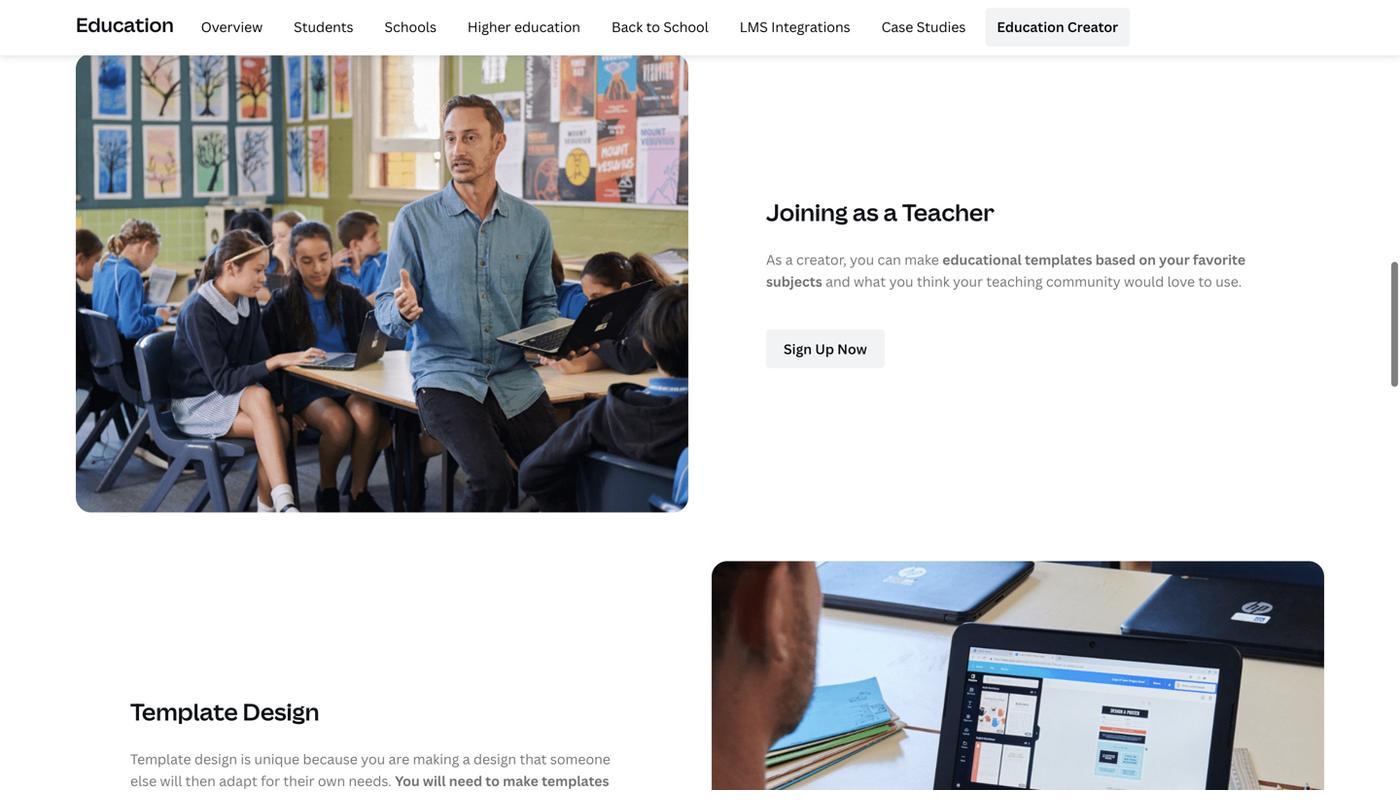 Task type: vqa. For each thing, say whether or not it's contained in the screenshot.
On
yes



Task type: locate. For each thing, give the bounding box(es) containing it.
love
[[1167, 272, 1195, 291]]

your up love
[[1159, 251, 1190, 269]]

lms
[[740, 18, 768, 36]]

template for template design is unique because you are making a design that someone else will then adapt for their own needs.
[[130, 750, 191, 769]]

you up what at the right top of page
[[850, 251, 874, 269]]

a right making
[[463, 750, 470, 769]]

a inside template design is unique because you are making a design that someone else will then adapt for their own needs.
[[463, 750, 470, 769]]

will
[[160, 772, 182, 790]]

higher
[[468, 18, 511, 36]]

creator
[[1067, 18, 1118, 36]]

your inside educational templates based on your favorite subjects
[[1159, 251, 1190, 269]]

0 vertical spatial template
[[130, 696, 238, 728]]

a right "as"
[[883, 196, 897, 228]]

back
[[611, 18, 643, 36]]

1 design from the left
[[194, 750, 237, 769]]

0 vertical spatial a
[[883, 196, 897, 228]]

template inside template design is unique because you are making a design that someone else will then adapt for their own needs.
[[130, 750, 191, 769]]

use.
[[1216, 272, 1242, 291]]

because
[[303, 750, 358, 769]]

1 horizontal spatial education
[[997, 18, 1064, 36]]

0 horizontal spatial you
[[361, 750, 385, 769]]

to
[[646, 18, 660, 36], [1198, 272, 1212, 291]]

0 horizontal spatial to
[[646, 18, 660, 36]]

on
[[1139, 251, 1156, 269]]

a
[[883, 196, 897, 228], [785, 251, 793, 269], [463, 750, 470, 769]]

students
[[294, 18, 353, 36]]

based
[[1095, 251, 1136, 269]]

design up then on the bottom
[[194, 750, 237, 769]]

0 horizontal spatial design
[[194, 750, 237, 769]]

1 vertical spatial to
[[1198, 272, 1212, 291]]

1 horizontal spatial you
[[850, 251, 874, 269]]

back to school
[[611, 18, 709, 36]]

0 vertical spatial to
[[646, 18, 660, 36]]

menu bar
[[182, 8, 1130, 47]]

and what you think your teaching community would love to use.
[[822, 272, 1242, 291]]

you up the needs.
[[361, 750, 385, 769]]

2 vertical spatial you
[[361, 750, 385, 769]]

your for favorite
[[1159, 251, 1190, 269]]

to right back
[[646, 18, 660, 36]]

schools link
[[373, 8, 448, 47]]

0 horizontal spatial education
[[76, 11, 174, 38]]

a right as
[[785, 251, 793, 269]]

you down can
[[889, 272, 913, 291]]

you
[[850, 251, 874, 269], [889, 272, 913, 291], [361, 750, 385, 769]]

template
[[130, 696, 238, 728], [130, 750, 191, 769]]

someone
[[550, 750, 610, 769]]

to left use.
[[1198, 272, 1212, 291]]

favorite
[[1193, 251, 1246, 269]]

unique
[[254, 750, 300, 769]]

education creator
[[997, 18, 1118, 36]]

2 template from the top
[[130, 750, 191, 769]]

2 horizontal spatial you
[[889, 272, 913, 291]]

educational
[[942, 251, 1022, 269]]

0 horizontal spatial your
[[953, 272, 983, 291]]

education
[[76, 11, 174, 38], [997, 18, 1064, 36]]

0 vertical spatial your
[[1159, 251, 1190, 269]]

your
[[1159, 251, 1190, 269], [953, 272, 983, 291]]

your down "educational"
[[953, 272, 983, 291]]

for
[[261, 772, 280, 790]]

1 vertical spatial you
[[889, 272, 913, 291]]

1 horizontal spatial your
[[1159, 251, 1190, 269]]

education teaching image
[[76, 53, 688, 513]]

1 vertical spatial template
[[130, 750, 191, 769]]

design
[[194, 750, 237, 769], [473, 750, 516, 769]]

1 horizontal spatial design
[[473, 750, 516, 769]]

integrations
[[771, 18, 850, 36]]

schools
[[385, 18, 436, 36]]

2 horizontal spatial a
[[883, 196, 897, 228]]

0 horizontal spatial a
[[463, 750, 470, 769]]

adapt
[[219, 772, 257, 790]]

template design is unique because you are making a design that someone else will then adapt for their own needs.
[[130, 750, 610, 790]]

school
[[663, 18, 709, 36]]

education inside menu bar
[[997, 18, 1064, 36]]

education for education
[[76, 11, 174, 38]]

2 design from the left
[[473, 750, 516, 769]]

are
[[388, 750, 409, 769]]

1 vertical spatial your
[[953, 272, 983, 291]]

overview
[[201, 18, 263, 36]]

case studies link
[[870, 8, 977, 47]]

education creator link
[[985, 8, 1130, 47]]

design
[[243, 696, 319, 728]]

case
[[881, 18, 913, 36]]

own
[[318, 772, 345, 790]]

making
[[413, 750, 459, 769]]

2 vertical spatial a
[[463, 750, 470, 769]]

template for template design
[[130, 696, 238, 728]]

1 horizontal spatial a
[[785, 251, 793, 269]]

can
[[877, 251, 901, 269]]

1 template from the top
[[130, 696, 238, 728]]

students link
[[282, 8, 365, 47]]

joining as a teacher
[[766, 196, 994, 228]]

teaching
[[986, 272, 1043, 291]]

design left that
[[473, 750, 516, 769]]



Task type: describe. For each thing, give the bounding box(es) containing it.
would
[[1124, 272, 1164, 291]]

their
[[283, 772, 315, 790]]

community
[[1046, 272, 1121, 291]]

as a creator, you can make
[[766, 251, 942, 269]]

case studies
[[881, 18, 966, 36]]

as
[[766, 251, 782, 269]]

educational templates based on your favorite subjects
[[766, 251, 1246, 291]]

1 horizontal spatial to
[[1198, 272, 1212, 291]]

subjects
[[766, 272, 822, 291]]

education for education creator
[[997, 18, 1064, 36]]

your for teaching
[[953, 272, 983, 291]]

higher education link
[[456, 8, 592, 47]]

needs.
[[349, 772, 392, 790]]

lms integrations
[[740, 18, 850, 36]]

1 vertical spatial a
[[785, 251, 793, 269]]

think
[[917, 272, 950, 291]]

make
[[904, 251, 939, 269]]

and
[[826, 272, 850, 291]]

higher education
[[468, 18, 580, 36]]

menu bar containing overview
[[182, 8, 1130, 47]]

else
[[130, 772, 157, 790]]

templates
[[1025, 251, 1092, 269]]

template design
[[130, 696, 319, 728]]

is
[[241, 750, 251, 769]]

back to school link
[[600, 8, 720, 47]]

creator,
[[796, 251, 847, 269]]

overview link
[[189, 8, 274, 47]]

to inside menu bar
[[646, 18, 660, 36]]

then
[[185, 772, 216, 790]]

0 vertical spatial you
[[850, 251, 874, 269]]

joining
[[766, 196, 848, 228]]

you inside template design is unique because you are making a design that someone else will then adapt for their own needs.
[[361, 750, 385, 769]]

as
[[853, 196, 879, 228]]

education
[[514, 18, 580, 36]]

that
[[520, 750, 547, 769]]

teacher
[[902, 196, 994, 228]]

studies
[[917, 18, 966, 36]]

lms integrations link
[[728, 8, 862, 47]]

what
[[854, 272, 886, 291]]



